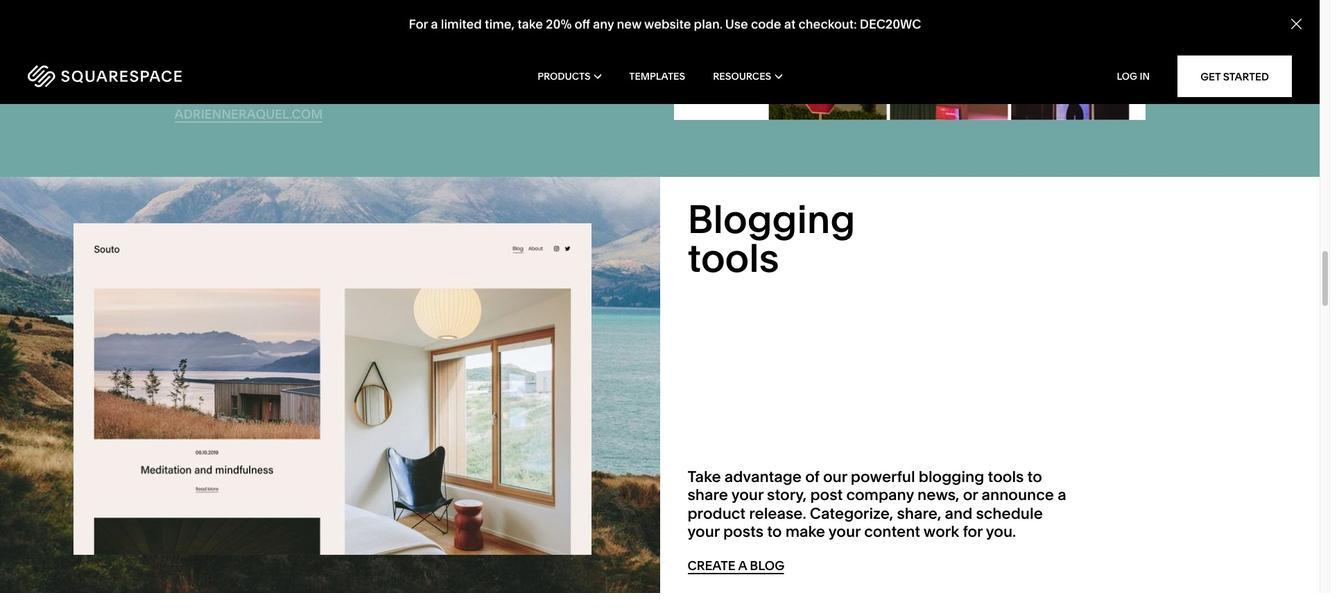 Task type: locate. For each thing, give the bounding box(es) containing it.
1 vertical spatial tools
[[988, 468, 1024, 486]]

get started link
[[1178, 55, 1292, 97]]

tools inside blogging tools
[[688, 235, 779, 282]]

2 horizontal spatial your
[[829, 523, 861, 541]]

time,
[[485, 16, 515, 32]]

1 horizontal spatial a
[[738, 558, 747, 573]]

your up posts
[[732, 486, 764, 505]]

a left blog
[[738, 558, 747, 573]]

to left make
[[767, 523, 782, 541]]

1 horizontal spatial tools
[[988, 468, 1024, 486]]

adrienne raquel, fashion photographer adrienneraquel.com
[[174, 83, 460, 122]]

product
[[688, 504, 746, 523]]

resources button
[[713, 49, 782, 104]]

powerful
[[851, 468, 915, 486]]

to
[[1028, 468, 1043, 486], [767, 523, 782, 541]]

1 horizontal spatial to
[[1028, 468, 1043, 486]]

a for limited
[[431, 16, 438, 32]]

your right make
[[829, 523, 861, 541]]

website
[[644, 16, 691, 32]]

photographer
[[357, 83, 460, 99]]

posts
[[724, 523, 764, 541]]

log             in link
[[1117, 70, 1150, 83]]

0 vertical spatial a
[[431, 16, 438, 32]]

release.
[[749, 504, 807, 523]]

0 horizontal spatial tools
[[688, 235, 779, 282]]

blog
[[750, 558, 785, 573]]

2 horizontal spatial a
[[1058, 486, 1067, 505]]

you.
[[986, 523, 1017, 541]]

fashion
[[298, 83, 354, 99]]

adrienneraquel.com
[[174, 106, 323, 122]]

categorize,
[[810, 504, 894, 523]]

take
[[688, 468, 721, 486]]

started
[[1224, 70, 1270, 83]]

work
[[924, 523, 960, 541]]

advantage
[[725, 468, 802, 486]]

for a limited time, take 20% off any new website plan. use code at checkout: dec20wc
[[409, 16, 922, 32]]

a right for at the left top of the page
[[431, 16, 438, 32]]

adrienne
[[174, 83, 239, 99]]

a inside take advantage of our powerful blogging tools to share your story, post company news, or announce a product release. categorize, share, and schedule your posts to make your content work for you.
[[1058, 486, 1067, 505]]

products
[[538, 70, 591, 83]]

news,
[[918, 486, 960, 505]]

new
[[617, 16, 642, 32]]

templates
[[629, 70, 686, 83]]

schedule
[[976, 504, 1043, 523]]

use
[[725, 16, 748, 32]]

a
[[431, 16, 438, 32], [1058, 486, 1067, 505], [738, 558, 747, 573]]

0 vertical spatial tools
[[688, 235, 779, 282]]

0 horizontal spatial your
[[688, 523, 720, 541]]

plan.
[[694, 16, 723, 32]]

0 vertical spatial to
[[1028, 468, 1043, 486]]

2 vertical spatial a
[[738, 558, 747, 573]]

checkout:
[[799, 16, 857, 32]]

post
[[811, 486, 843, 505]]

your up create
[[688, 523, 720, 541]]

1 horizontal spatial your
[[732, 486, 764, 505]]

a right announce at the right bottom of page
[[1058, 486, 1067, 505]]

dec20wc
[[860, 16, 922, 32]]

create a blog
[[688, 558, 785, 573]]

adrienne raquel homepage image
[[674, 0, 1146, 120]]

take advantage of our powerful blogging tools to share your story, post company news, or announce a product release. categorize, share, and schedule your posts to make your content work for you.
[[688, 468, 1067, 541]]

templates link
[[629, 49, 686, 104]]

your
[[732, 486, 764, 505], [688, 523, 720, 541], [829, 523, 861, 541]]

to up "schedule" at the right bottom of the page
[[1028, 468, 1043, 486]]

1 vertical spatial a
[[1058, 486, 1067, 505]]

0 horizontal spatial a
[[431, 16, 438, 32]]

1 vertical spatial to
[[767, 523, 782, 541]]

tools
[[688, 235, 779, 282], [988, 468, 1024, 486]]

company
[[847, 486, 914, 505]]



Task type: describe. For each thing, give the bounding box(es) containing it.
blog website image
[[73, 223, 592, 555]]

create a blog link
[[688, 558, 785, 574]]

in
[[1140, 70, 1150, 83]]

story,
[[767, 486, 807, 505]]

at
[[785, 16, 796, 32]]

create
[[688, 558, 736, 573]]

tools inside take advantage of our powerful blogging tools to share your story, post company news, or announce a product release. categorize, share, and schedule your posts to make your content work for you.
[[988, 468, 1024, 486]]

blogging tools
[[688, 196, 856, 282]]

of
[[806, 468, 820, 486]]

get
[[1201, 70, 1221, 83]]

products button
[[538, 49, 602, 104]]

log             in
[[1117, 70, 1150, 83]]

or
[[963, 486, 978, 505]]

off
[[575, 16, 590, 32]]

make
[[786, 523, 826, 541]]

resources
[[713, 70, 772, 83]]

take
[[518, 16, 543, 32]]

blogging
[[688, 196, 856, 243]]

share
[[688, 486, 728, 505]]

limited
[[441, 16, 482, 32]]

any
[[593, 16, 614, 32]]

squarespace logo image
[[28, 65, 182, 87]]

0 horizontal spatial to
[[767, 523, 782, 541]]

for
[[963, 523, 983, 541]]

20%
[[546, 16, 572, 32]]

log
[[1117, 70, 1138, 83]]

a for blog
[[738, 558, 747, 573]]

code
[[751, 16, 782, 32]]

adrienneraquel.com link
[[174, 106, 323, 122]]

and
[[945, 504, 973, 523]]

our
[[823, 468, 848, 486]]

get started
[[1201, 70, 1270, 83]]

blogging
[[919, 468, 985, 486]]

for
[[409, 16, 428, 32]]

content
[[864, 523, 921, 541]]

squarespace logo link
[[28, 65, 281, 87]]

announce
[[982, 486, 1054, 505]]

share,
[[897, 504, 942, 523]]

raquel,
[[242, 83, 295, 99]]



Task type: vqa. For each thing, say whether or not it's contained in the screenshot.
online
no



